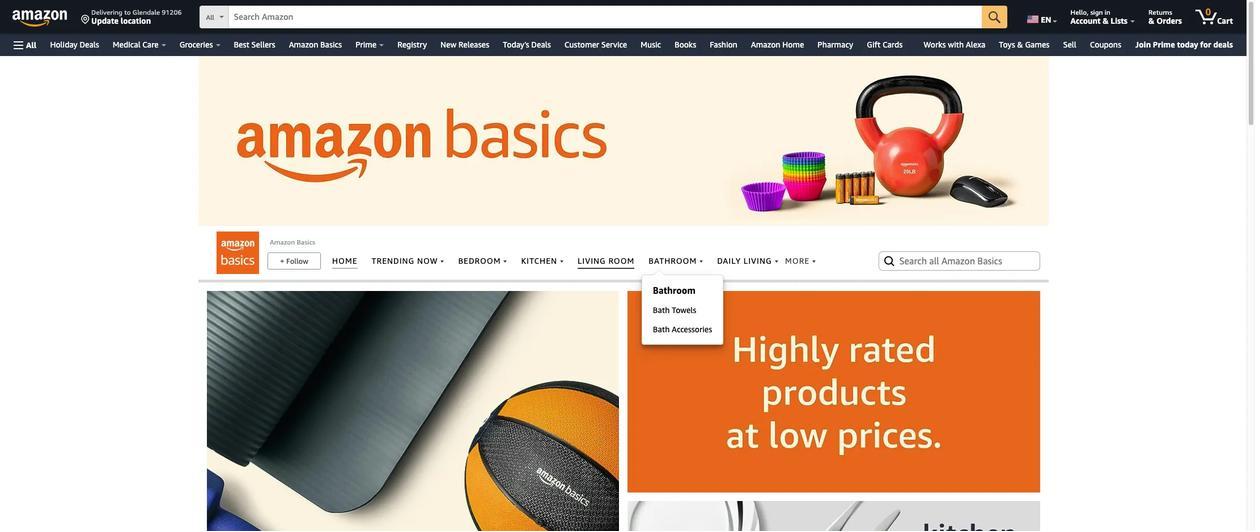 Task type: describe. For each thing, give the bounding box(es) containing it.
en
[[1041, 15, 1052, 24]]

amazon basics inside navigation navigation
[[289, 40, 342, 49]]

customer
[[565, 40, 599, 49]]

today
[[1178, 40, 1199, 49]]

home
[[783, 40, 804, 49]]

hello,
[[1071, 8, 1089, 16]]

medical care link
[[106, 37, 173, 53]]

today's
[[503, 40, 530, 49]]

sell
[[1064, 40, 1077, 49]]

& for account
[[1103, 16, 1109, 26]]

navigation navigation
[[0, 0, 1247, 56]]

amazon basics link inside navigation navigation
[[282, 37, 349, 53]]

medical
[[113, 40, 140, 49]]

books link
[[668, 37, 703, 53]]

+
[[280, 257, 284, 266]]

registry link
[[391, 37, 434, 53]]

Search Amazon text field
[[229, 6, 982, 28]]

orders
[[1157, 16, 1182, 26]]

account
[[1071, 16, 1101, 26]]

groceries
[[180, 40, 213, 49]]

0
[[1206, 6, 1212, 18]]

gift
[[867, 40, 881, 49]]

& for toys
[[1018, 40, 1024, 49]]

music
[[641, 40, 661, 49]]

cards
[[883, 40, 903, 49]]

sellers
[[252, 40, 275, 49]]

in
[[1105, 8, 1111, 16]]

alexa
[[966, 40, 986, 49]]

91206
[[162, 8, 182, 16]]

gift cards
[[867, 40, 903, 49]]

new releases
[[441, 40, 489, 49]]

1 vertical spatial amazon basics
[[270, 238, 315, 247]]

today's deals
[[503, 40, 551, 49]]

best sellers
[[234, 40, 275, 49]]

delivering to glendale 91206 update location
[[91, 8, 182, 26]]

all inside button
[[26, 40, 37, 50]]

account & lists
[[1071, 16, 1128, 26]]

returns & orders
[[1149, 8, 1182, 26]]

glendale
[[133, 8, 160, 16]]

Search all Amazon Basics search field
[[900, 252, 1022, 271]]

amazon up +
[[270, 238, 295, 247]]

new
[[441, 40, 457, 49]]

returns
[[1149, 8, 1173, 16]]

+ follow
[[280, 257, 309, 266]]

join prime today for deals
[[1136, 40, 1234, 49]]

sell link
[[1057, 37, 1084, 53]]

pharmacy
[[818, 40, 854, 49]]

1 prime from the left
[[356, 40, 377, 49]]

amazon right sellers
[[289, 40, 318, 49]]

coupons
[[1090, 40, 1122, 49]]

join prime today for deals link
[[1131, 37, 1238, 52]]

fashion
[[710, 40, 738, 49]]

works
[[924, 40, 946, 49]]

1 vertical spatial amazon basics link
[[270, 238, 315, 247]]

medical care
[[113, 40, 159, 49]]

cart
[[1218, 16, 1234, 26]]

amazon home link
[[745, 37, 811, 53]]

prime inside "link"
[[1153, 40, 1176, 49]]

all inside search box
[[206, 13, 214, 22]]

sign
[[1091, 8, 1103, 16]]



Task type: locate. For each thing, give the bounding box(es) containing it.
prime right the join
[[1153, 40, 1176, 49]]

0 horizontal spatial &
[[1018, 40, 1024, 49]]

0 horizontal spatial basics
[[297, 238, 315, 247]]

amazon basics link
[[282, 37, 349, 53], [270, 238, 315, 247]]

search image
[[883, 255, 896, 268]]

+ follow button
[[268, 254, 320, 269]]

fashion link
[[703, 37, 745, 53]]

to
[[124, 8, 131, 16]]

works with alexa
[[924, 40, 986, 49]]

toys & games
[[1000, 40, 1050, 49]]

customer service link
[[558, 37, 634, 53]]

coupons link
[[1084, 37, 1129, 53]]

0 horizontal spatial deals
[[80, 40, 99, 49]]

books
[[675, 40, 697, 49]]

0 vertical spatial basics
[[320, 40, 342, 49]]

toys & games link
[[993, 37, 1057, 53]]

registry
[[398, 40, 427, 49]]

toys
[[1000, 40, 1016, 49]]

for
[[1201, 40, 1212, 49]]

None submit
[[982, 6, 1008, 28]]

all
[[206, 13, 214, 22], [26, 40, 37, 50]]

amazon basics link right sellers
[[282, 37, 349, 53]]

follow
[[286, 257, 309, 266]]

delivering
[[91, 8, 123, 16]]

1 horizontal spatial &
[[1103, 16, 1109, 26]]

amazon basics
[[289, 40, 342, 49], [270, 238, 315, 247]]

join
[[1136, 40, 1151, 49]]

holiday deals
[[50, 40, 99, 49]]

basics up follow
[[297, 238, 315, 247]]

deals for today's deals
[[532, 40, 551, 49]]

& for returns
[[1149, 16, 1155, 26]]

gift cards link
[[860, 37, 917, 53]]

basics
[[320, 40, 342, 49], [297, 238, 315, 247]]

amazon home
[[751, 40, 804, 49]]

lists
[[1111, 16, 1128, 26]]

best sellers link
[[227, 37, 282, 53]]

groceries link
[[173, 37, 227, 53]]

holiday
[[50, 40, 78, 49]]

today's deals link
[[496, 37, 558, 53]]

deals right today's
[[532, 40, 551, 49]]

& right "toys"
[[1018, 40, 1024, 49]]

2 horizontal spatial &
[[1149, 16, 1155, 26]]

update
[[91, 16, 119, 26]]

2 prime from the left
[[1153, 40, 1176, 49]]

& left orders
[[1149, 16, 1155, 26]]

2 deals from the left
[[532, 40, 551, 49]]

deals
[[80, 40, 99, 49], [532, 40, 551, 49]]

& left lists at right
[[1103, 16, 1109, 26]]

en link
[[1021, 3, 1063, 31]]

amazon basics logo image
[[217, 232, 259, 274]]

basics inside navigation navigation
[[320, 40, 342, 49]]

amazon basics link up + follow
[[270, 238, 315, 247]]

service
[[602, 40, 627, 49]]

releases
[[459, 40, 489, 49]]

deals inside "link"
[[532, 40, 551, 49]]

prime left registry at the left of page
[[356, 40, 377, 49]]

prime
[[356, 40, 377, 49], [1153, 40, 1176, 49]]

1 horizontal spatial deals
[[532, 40, 551, 49]]

deals for holiday deals
[[80, 40, 99, 49]]

with
[[948, 40, 964, 49]]

0 vertical spatial amazon basics link
[[282, 37, 349, 53]]

0 vertical spatial all
[[206, 13, 214, 22]]

1 vertical spatial basics
[[297, 238, 315, 247]]

prime link
[[349, 37, 391, 53]]

deals right holiday
[[80, 40, 99, 49]]

amazon basics right sellers
[[289, 40, 342, 49]]

new releases link
[[434, 37, 496, 53]]

customer service
[[565, 40, 627, 49]]

all button
[[9, 34, 42, 56]]

pharmacy link
[[811, 37, 860, 53]]

amazon image
[[12, 10, 67, 27]]

games
[[1026, 40, 1050, 49]]

hello, sign in
[[1071, 8, 1111, 16]]

1 vertical spatial all
[[26, 40, 37, 50]]

amazon left the home
[[751, 40, 781, 49]]

music link
[[634, 37, 668, 53]]

1 horizontal spatial basics
[[320, 40, 342, 49]]

& inside returns & orders
[[1149, 16, 1155, 26]]

none submit inside all search box
[[982, 6, 1008, 28]]

deals
[[1214, 40, 1234, 49]]

best
[[234, 40, 249, 49]]

1 deals from the left
[[80, 40, 99, 49]]

location
[[121, 16, 151, 26]]

1 horizontal spatial all
[[206, 13, 214, 22]]

amazon basics up + follow
[[270, 238, 315, 247]]

works with alexa link
[[917, 37, 993, 53]]

care
[[143, 40, 159, 49]]

0 horizontal spatial prime
[[356, 40, 377, 49]]

amazon
[[289, 40, 318, 49], [751, 40, 781, 49], [270, 238, 295, 247]]

all up "groceries" link
[[206, 13, 214, 22]]

0 vertical spatial amazon basics
[[289, 40, 342, 49]]

&
[[1103, 16, 1109, 26], [1149, 16, 1155, 26], [1018, 40, 1024, 49]]

0 horizontal spatial all
[[26, 40, 37, 50]]

All search field
[[200, 6, 1008, 29]]

holiday deals link
[[43, 37, 106, 53]]

all down amazon image
[[26, 40, 37, 50]]

1 horizontal spatial prime
[[1153, 40, 1176, 49]]

basics left prime link on the top of the page
[[320, 40, 342, 49]]



Task type: vqa. For each thing, say whether or not it's contained in the screenshot.
Attention Tips image
no



